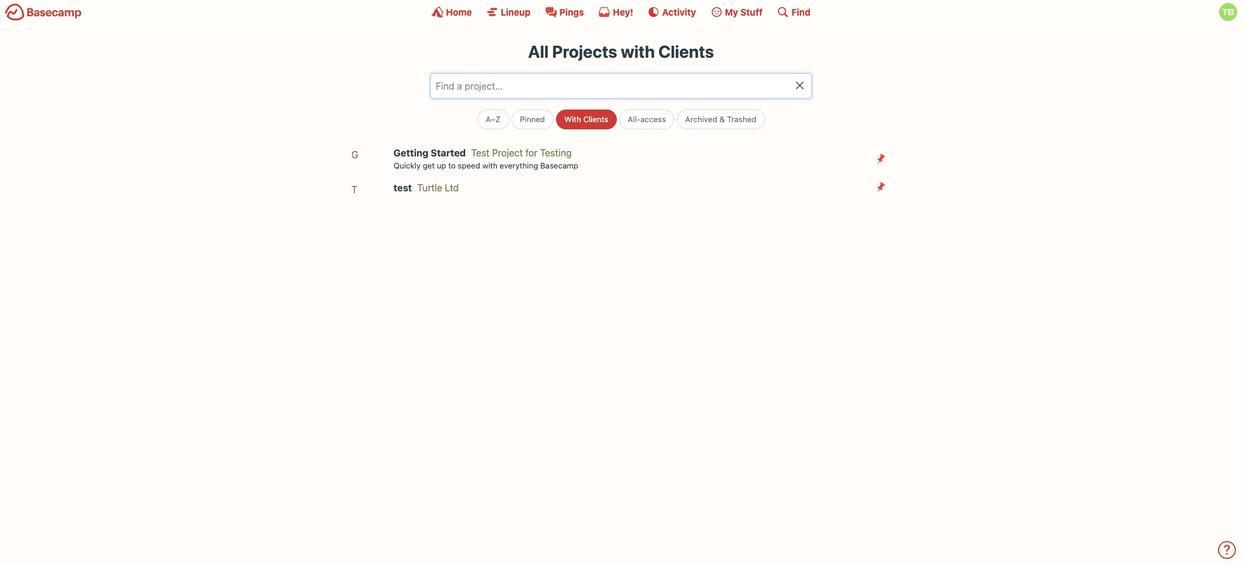 Task type: vqa. For each thing, say whether or not it's contained in the screenshot.
HERE
no



Task type: locate. For each thing, give the bounding box(es) containing it.
lineup
[[501, 6, 531, 17]]

project
[[492, 147, 523, 158]]

None submit
[[872, 149, 891, 168], [872, 178, 891, 197], [872, 149, 891, 168], [872, 178, 891, 197]]

Find a project… text field
[[431, 74, 812, 99]]

a–z link
[[477, 110, 509, 129]]

with
[[565, 114, 581, 124]]

find
[[792, 6, 811, 17]]

clients right "with"
[[583, 114, 609, 124]]

testing
[[540, 147, 572, 158]]

home
[[446, 6, 472, 17]]

find button
[[777, 6, 811, 18]]

started
[[431, 147, 466, 158]]

0 vertical spatial with
[[621, 41, 655, 61]]

clients down activity
[[659, 41, 714, 61]]

a–z
[[486, 114, 501, 124]]

all projects with clients
[[528, 41, 714, 61]]

1 vertical spatial with
[[482, 161, 498, 170]]

all
[[528, 41, 549, 61]]

0 horizontal spatial with
[[482, 161, 498, 170]]

navigation
[[303, 105, 939, 129]]

1 vertical spatial clients
[[583, 114, 609, 124]]

home link
[[432, 6, 472, 18]]

1 horizontal spatial clients
[[659, 41, 714, 61]]

with up find a project… text field
[[621, 41, 655, 61]]

0 vertical spatial clients
[[659, 41, 714, 61]]

archived & trashed
[[685, 114, 757, 124]]

all-access link
[[620, 110, 675, 129]]

activity link
[[648, 6, 696, 18]]

with
[[621, 41, 655, 61], [482, 161, 498, 170]]

main element
[[0, 0, 1243, 23]]

g
[[352, 149, 359, 160]]

tim burton image
[[1220, 3, 1238, 21]]

with down 'test'
[[482, 161, 498, 170]]

clients
[[659, 41, 714, 61], [583, 114, 609, 124]]

getting
[[394, 147, 429, 158]]

ltd
[[445, 182, 459, 193]]

0 horizontal spatial clients
[[583, 114, 609, 124]]

hey! button
[[599, 6, 634, 18]]

test
[[394, 182, 412, 193]]

1 horizontal spatial with
[[621, 41, 655, 61]]

my stuff
[[725, 6, 763, 17]]

switch accounts image
[[5, 3, 82, 22]]

turtle
[[417, 182, 443, 193]]



Task type: describe. For each thing, give the bounding box(es) containing it.
with clients
[[565, 114, 609, 124]]

archived & trashed link
[[677, 110, 765, 129]]

everything
[[500, 161, 538, 170]]

quickly
[[394, 161, 421, 170]]

activity
[[662, 6, 696, 17]]

access
[[641, 114, 666, 124]]

stuff
[[741, 6, 763, 17]]

with inside getting started test project for testing quickly get up to speed with everything basecamp
[[482, 161, 498, 170]]

my stuff button
[[711, 6, 763, 18]]

basecamp
[[541, 161, 578, 170]]

test
[[471, 147, 490, 158]]

t
[[352, 184, 357, 195]]

with clients link
[[556, 110, 617, 129]]

get
[[423, 161, 435, 170]]

getting started test project for testing quickly get up to speed with everything basecamp
[[394, 147, 578, 170]]

all-access
[[628, 114, 666, 124]]

clients inside navigation
[[583, 114, 609, 124]]

for
[[526, 147, 538, 158]]

lineup link
[[487, 6, 531, 18]]

pings button
[[545, 6, 584, 18]]

projects
[[552, 41, 617, 61]]

pinned
[[520, 114, 545, 124]]

my
[[725, 6, 738, 17]]

pinned link
[[512, 110, 554, 129]]

navigation containing a–z
[[303, 105, 939, 129]]

test turtle ltd
[[394, 182, 459, 193]]

all-
[[628, 114, 641, 124]]

to
[[448, 161, 456, 170]]

trashed
[[727, 114, 757, 124]]

up
[[437, 161, 446, 170]]

speed
[[458, 161, 480, 170]]

pings
[[560, 6, 584, 17]]

hey!
[[613, 6, 634, 17]]

&
[[720, 114, 725, 124]]

archived
[[685, 114, 718, 124]]



